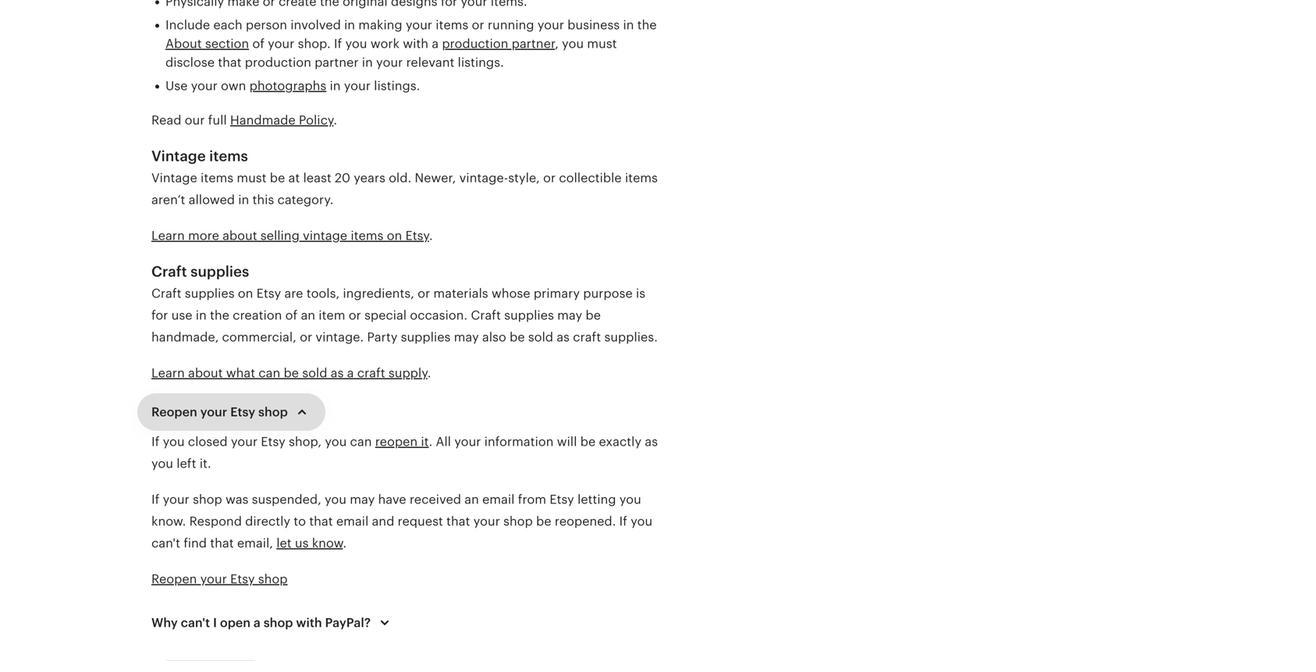 Task type: locate. For each thing, give the bounding box(es) containing it.
0 horizontal spatial an
[[301, 308, 316, 323]]

0 vertical spatial of
[[252, 37, 265, 51]]

in inside , you must disclose that production partner in your relevant listings.
[[362, 55, 373, 70]]

category.
[[278, 193, 334, 207]]

1 vertical spatial of
[[286, 308, 298, 323]]

reopen up closed
[[151, 405, 197, 419]]

in right use
[[196, 308, 207, 323]]

1 horizontal spatial of
[[286, 308, 298, 323]]

about right more
[[223, 229, 257, 243]]

can't left i
[[181, 616, 210, 630]]

of down person
[[252, 37, 265, 51]]

use
[[172, 308, 192, 323]]

let us know link
[[277, 536, 343, 551]]

in right business
[[623, 18, 634, 32]]

1 horizontal spatial craft
[[573, 330, 601, 344]]

the
[[638, 18, 657, 32], [210, 308, 230, 323]]

1 vertical spatial can't
[[181, 616, 210, 630]]

0 vertical spatial the
[[638, 18, 657, 32]]

you right ,
[[562, 37, 584, 51]]

may left have on the bottom of the page
[[350, 493, 375, 507]]

2 horizontal spatial as
[[645, 435, 658, 449]]

partner inside include each person involved in making your items or running your business in the about section of your shop. if you work with a production partner
[[512, 37, 555, 51]]

i
[[213, 616, 217, 630]]

you inside include each person involved in making your items or running your business in the about section of your shop. if you work with a production partner
[[346, 37, 367, 51]]

our
[[185, 113, 205, 127]]

must up "this"
[[237, 171, 267, 185]]

running
[[488, 18, 535, 32]]

email left and
[[336, 515, 369, 529]]

of inside craft supplies craft supplies on etsy are tools, ingredients, or materials whose primary purpose is for use in the creation of an item or special occasion. craft supplies may be handmade, commercial, or vintage. party supplies may also be sold as craft supplies.
[[286, 308, 298, 323]]

,
[[555, 37, 559, 51]]

0 vertical spatial as
[[557, 330, 570, 344]]

more
[[188, 229, 219, 243]]

primary
[[534, 287, 580, 301]]

1 learn from the top
[[151, 229, 185, 243]]

partner down running
[[512, 37, 555, 51]]

ingredients,
[[343, 287, 415, 301]]

1 vertical spatial sold
[[302, 366, 328, 380]]

items
[[436, 18, 469, 32], [209, 148, 248, 164], [201, 171, 234, 185], [625, 171, 658, 185], [351, 229, 384, 243]]

etsy down vintage items vintage items must be at least 20 years old. newer, vintage-style, or collectible items aren't allowed in this category.
[[406, 229, 429, 243]]

purpose
[[584, 287, 633, 301]]

learn about what can be sold as a craft supply link
[[151, 366, 428, 380]]

. all your information will be exactly as you left it.
[[151, 435, 658, 471]]

0 vertical spatial a
[[432, 37, 439, 51]]

supplies down whose
[[505, 308, 554, 323]]

be inside the if your shop was suspended, you may have received an email from etsy letting you know. respond directly to that email and request that your shop be reopened. if you can't find that email,
[[536, 515, 552, 529]]

items up allowed
[[201, 171, 234, 185]]

your
[[406, 18, 433, 32], [538, 18, 565, 32], [268, 37, 295, 51], [376, 55, 403, 70], [191, 79, 218, 93], [344, 79, 371, 93], [200, 405, 227, 419], [231, 435, 258, 449], [455, 435, 481, 449], [163, 493, 190, 507], [474, 515, 500, 529], [200, 572, 227, 586]]

learn
[[151, 229, 185, 243], [151, 366, 185, 380]]

0 vertical spatial listings.
[[458, 55, 504, 70]]

0 vertical spatial with
[[403, 37, 429, 51]]

be left at
[[270, 171, 285, 185]]

as down vintage.
[[331, 366, 344, 380]]

your down reopen your etsy shop dropdown button
[[231, 435, 258, 449]]

can
[[259, 366, 281, 380], [350, 435, 372, 449]]

partner
[[512, 37, 555, 51], [315, 55, 359, 70]]

0 vertical spatial an
[[301, 308, 316, 323]]

0 vertical spatial reopen
[[151, 405, 197, 419]]

supplies down occasion. on the left top of the page
[[401, 330, 451, 344]]

0 horizontal spatial as
[[331, 366, 344, 380]]

it
[[421, 435, 429, 449]]

listings. down production partner link
[[458, 55, 504, 70]]

your up ,
[[538, 18, 565, 32]]

us
[[295, 536, 309, 551]]

0 vertical spatial learn
[[151, 229, 185, 243]]

shop right open
[[264, 616, 293, 630]]

. right us
[[343, 536, 347, 551]]

about left what
[[188, 366, 223, 380]]

0 horizontal spatial of
[[252, 37, 265, 51]]

or up occasion. on the left top of the page
[[418, 287, 430, 301]]

your down person
[[268, 37, 295, 51]]

open
[[220, 616, 251, 630]]

commercial,
[[222, 330, 297, 344]]

the right business
[[638, 18, 657, 32]]

about
[[166, 37, 202, 51]]

1 vertical spatial on
[[238, 287, 253, 301]]

of
[[252, 37, 265, 51], [286, 308, 298, 323]]

partner down the shop.
[[315, 55, 359, 70]]

vintage-
[[460, 171, 509, 185]]

listings. down , you must disclose that production partner in your relevant listings.
[[374, 79, 420, 93]]

as down primary
[[557, 330, 570, 344]]

0 vertical spatial partner
[[512, 37, 555, 51]]

you
[[346, 37, 367, 51], [562, 37, 584, 51], [163, 435, 185, 449], [325, 435, 347, 449], [151, 457, 173, 471], [325, 493, 347, 507], [620, 493, 642, 507], [631, 515, 653, 529]]

be down commercial,
[[284, 366, 299, 380]]

was
[[226, 493, 249, 507]]

vintage up aren't on the top left of page
[[151, 171, 197, 185]]

1 vertical spatial with
[[296, 616, 322, 630]]

1 reopen from the top
[[151, 405, 197, 419]]

with inside 'dropdown button'
[[296, 616, 322, 630]]

learn for learn more about selling vintage items on etsy .
[[151, 229, 185, 243]]

1 horizontal spatial can
[[350, 435, 372, 449]]

your down work
[[376, 55, 403, 70]]

2 horizontal spatial a
[[432, 37, 439, 51]]

1 horizontal spatial a
[[347, 366, 354, 380]]

0 vertical spatial must
[[587, 37, 617, 51]]

1 vertical spatial about
[[188, 366, 223, 380]]

craft
[[573, 330, 601, 344], [357, 366, 385, 380]]

items right collectible
[[625, 171, 658, 185]]

1 vertical spatial must
[[237, 171, 267, 185]]

0 horizontal spatial production
[[245, 55, 311, 70]]

1 vertical spatial the
[[210, 308, 230, 323]]

know
[[312, 536, 343, 551]]

or up production partner link
[[472, 18, 485, 32]]

etsy inside dropdown button
[[230, 405, 255, 419]]

0 horizontal spatial must
[[237, 171, 267, 185]]

a
[[432, 37, 439, 51], [347, 366, 354, 380], [254, 616, 261, 630]]

craft left supplies.
[[573, 330, 601, 344]]

can't inside why can't i open a shop with paypal? 'dropdown button'
[[181, 616, 210, 630]]

0 horizontal spatial can
[[259, 366, 281, 380]]

1 horizontal spatial with
[[403, 37, 429, 51]]

1 vertical spatial reopen your etsy shop
[[151, 572, 288, 586]]

learn for learn about what can be sold as a craft supply .
[[151, 366, 185, 380]]

1 vintage from the top
[[151, 148, 206, 164]]

received
[[410, 493, 461, 507]]

sold right the also
[[528, 330, 554, 344]]

in
[[344, 18, 355, 32], [623, 18, 634, 32], [362, 55, 373, 70], [330, 79, 341, 93], [238, 193, 249, 207], [196, 308, 207, 323]]

email
[[483, 493, 515, 507], [336, 515, 369, 529]]

1 horizontal spatial sold
[[528, 330, 554, 344]]

find
[[184, 536, 207, 551]]

your down the find
[[200, 572, 227, 586]]

you up left
[[163, 435, 185, 449]]

of down are
[[286, 308, 298, 323]]

2 vertical spatial a
[[254, 616, 261, 630]]

an
[[301, 308, 316, 323], [465, 493, 479, 507]]

1 horizontal spatial an
[[465, 493, 479, 507]]

aren't
[[151, 193, 185, 207]]

shop inside 'dropdown button'
[[264, 616, 293, 630]]

0 horizontal spatial on
[[238, 287, 253, 301]]

that down 'section'
[[218, 55, 242, 70]]

1 vertical spatial craft
[[357, 366, 385, 380]]

craft supplies craft supplies on etsy are tools, ingredients, or materials whose primary purpose is for use in the creation of an item or special occasion. craft supplies may be handmade, commercial, or vintage. party supplies may also be sold as craft supplies.
[[151, 264, 658, 344]]

reopen your etsy shop down the find
[[151, 572, 288, 586]]

0 vertical spatial craft
[[573, 330, 601, 344]]

1 vertical spatial listings.
[[374, 79, 420, 93]]

as
[[557, 330, 570, 344], [331, 366, 344, 380], [645, 435, 658, 449]]

0 vertical spatial vintage
[[151, 148, 206, 164]]

as inside craft supplies craft supplies on etsy are tools, ingredients, or materials whose primary purpose is for use in the creation of an item or special occasion. craft supplies may be handmade, commercial, or vintage. party supplies may also be sold as craft supplies.
[[557, 330, 570, 344]]

old.
[[389, 171, 412, 185]]

1 vertical spatial an
[[465, 493, 479, 507]]

you right letting
[[620, 493, 642, 507]]

the left creation
[[210, 308, 230, 323]]

it.
[[200, 457, 211, 471]]

vintage items vintage items must be at least 20 years old. newer, vintage-style, or collectible items aren't allowed in this category.
[[151, 148, 658, 207]]

can't
[[151, 536, 180, 551], [181, 616, 210, 630]]

1 horizontal spatial may
[[454, 330, 479, 344]]

production up photographs link
[[245, 55, 311, 70]]

if right reopened.
[[620, 515, 628, 529]]

handmade policy link
[[230, 113, 334, 127]]

in down work
[[362, 55, 373, 70]]

1 reopen your etsy shop from the top
[[151, 405, 288, 419]]

1 horizontal spatial production
[[442, 37, 509, 51]]

etsy inside the if your shop was suspended, you may have received an email from etsy letting you know. respond directly to that email and request that your shop be reopened. if you can't find that email,
[[550, 493, 575, 507]]

in left "this"
[[238, 193, 249, 207]]

email,
[[237, 536, 273, 551]]

shop,
[[289, 435, 322, 449]]

let us know .
[[277, 536, 347, 551]]

newer,
[[415, 171, 456, 185]]

1 horizontal spatial partner
[[512, 37, 555, 51]]

partner inside , you must disclose that production partner in your relevant listings.
[[315, 55, 359, 70]]

items up relevant
[[436, 18, 469, 32]]

may left the also
[[454, 330, 479, 344]]

1 vertical spatial a
[[347, 366, 354, 380]]

be
[[270, 171, 285, 185], [586, 308, 601, 323], [510, 330, 525, 344], [284, 366, 299, 380], [581, 435, 596, 449], [536, 515, 552, 529]]

the inside include each person involved in making your items or running your business in the about section of your shop. if you work with a production partner
[[638, 18, 657, 32]]

2 learn from the top
[[151, 366, 185, 380]]

0 horizontal spatial the
[[210, 308, 230, 323]]

on
[[387, 229, 402, 243], [238, 287, 253, 301]]

2 horizontal spatial may
[[558, 308, 583, 323]]

0 horizontal spatial email
[[336, 515, 369, 529]]

can left reopen
[[350, 435, 372, 449]]

1 vertical spatial production
[[245, 55, 311, 70]]

your right all
[[455, 435, 481, 449]]

0 vertical spatial production
[[442, 37, 509, 51]]

reopen your etsy shop
[[151, 405, 288, 419], [151, 572, 288, 586]]

an left item
[[301, 308, 316, 323]]

read our full handmade policy .
[[151, 113, 337, 127]]

if right the shop.
[[334, 37, 342, 51]]

you left work
[[346, 37, 367, 51]]

email left from
[[483, 493, 515, 507]]

2 vertical spatial as
[[645, 435, 658, 449]]

that
[[218, 55, 242, 70], [309, 515, 333, 529], [447, 515, 470, 529], [210, 536, 234, 551]]

supplies up use
[[185, 287, 235, 301]]

can right what
[[259, 366, 281, 380]]

0 vertical spatial email
[[483, 493, 515, 507]]

be down 'purpose'
[[586, 308, 601, 323]]

involved
[[291, 18, 341, 32]]

etsy right from
[[550, 493, 575, 507]]

learn about what can be sold as a craft supply .
[[151, 366, 431, 380]]

be right the will
[[581, 435, 596, 449]]

if your shop was suspended, you may have received an email from etsy letting you know. respond directly to that email and request that your shop be reopened. if you can't find that email,
[[151, 493, 653, 551]]

1 horizontal spatial must
[[587, 37, 617, 51]]

shop up respond
[[193, 493, 222, 507]]

reopen your etsy shop inside dropdown button
[[151, 405, 288, 419]]

1 horizontal spatial the
[[638, 18, 657, 32]]

must inside vintage items vintage items must be at least 20 years old. newer, vintage-style, or collectible items aren't allowed in this category.
[[237, 171, 267, 185]]

must down business
[[587, 37, 617, 51]]

a inside include each person involved in making your items or running your business in the about section of your shop. if you work with a production partner
[[432, 37, 439, 51]]

1 vertical spatial partner
[[315, 55, 359, 70]]

learn more about selling vintage items on etsy .
[[151, 229, 433, 243]]

you up know
[[325, 493, 347, 507]]

0 horizontal spatial a
[[254, 616, 261, 630]]

your inside '. all your information will be exactly as you left it.'
[[455, 435, 481, 449]]

1 vertical spatial reopen
[[151, 572, 197, 586]]

shop
[[259, 405, 288, 419], [193, 493, 222, 507], [504, 515, 533, 529], [258, 572, 288, 586], [264, 616, 293, 630]]

shop up if you closed your etsy shop, you can reopen it
[[259, 405, 288, 419]]

2 vertical spatial may
[[350, 493, 375, 507]]

1 horizontal spatial listings.
[[458, 55, 504, 70]]

making
[[359, 18, 403, 32]]

0 vertical spatial sold
[[528, 330, 554, 344]]

all
[[436, 435, 451, 449]]

etsy
[[406, 229, 429, 243], [257, 287, 281, 301], [230, 405, 255, 419], [261, 435, 286, 449], [550, 493, 575, 507], [230, 572, 255, 586]]

0 vertical spatial reopen your etsy shop
[[151, 405, 288, 419]]

0 horizontal spatial may
[[350, 493, 375, 507]]

can't down know.
[[151, 536, 180, 551]]

use your own photographs in your listings.
[[166, 79, 420, 93]]

1 horizontal spatial as
[[557, 330, 570, 344]]

your up closed
[[200, 405, 227, 419]]

a up relevant
[[432, 37, 439, 51]]

may
[[558, 308, 583, 323], [454, 330, 479, 344], [350, 493, 375, 507]]

0 vertical spatial on
[[387, 229, 402, 243]]

production down running
[[442, 37, 509, 51]]

or right 'style,'
[[544, 171, 556, 185]]

1 vertical spatial learn
[[151, 366, 185, 380]]

you left left
[[151, 457, 173, 471]]

let
[[277, 536, 292, 551]]

craft left supply at left
[[357, 366, 385, 380]]

learn left more
[[151, 229, 185, 243]]

1 vertical spatial email
[[336, 515, 369, 529]]

production
[[442, 37, 509, 51], [245, 55, 311, 70]]

an right received
[[465, 493, 479, 507]]

as right exactly
[[645, 435, 658, 449]]

1 vertical spatial vintage
[[151, 171, 197, 185]]

. left all
[[429, 435, 433, 449]]

be inside '. all your information will be exactly as you left it.'
[[581, 435, 596, 449]]

vintage
[[151, 148, 206, 164], [151, 171, 197, 185]]

in inside vintage items vintage items must be at least 20 years old. newer, vintage-style, or collectible items aren't allowed in this category.
[[238, 193, 249, 207]]

learn down handmade,
[[151, 366, 185, 380]]

0 horizontal spatial with
[[296, 616, 322, 630]]

vintage down read
[[151, 148, 206, 164]]

closed
[[188, 435, 228, 449]]

0 horizontal spatial partner
[[315, 55, 359, 70]]

0 horizontal spatial sold
[[302, 366, 328, 380]]

reopen down the find
[[151, 572, 197, 586]]

with
[[403, 37, 429, 51], [296, 616, 322, 630]]

1 vertical spatial can
[[350, 435, 372, 449]]

if
[[334, 37, 342, 51], [151, 435, 160, 449], [151, 493, 160, 507], [620, 515, 628, 529]]

about
[[223, 229, 257, 243], [188, 366, 223, 380]]

reopen your etsy shop up closed
[[151, 405, 288, 419]]

also
[[483, 330, 507, 344]]

craft inside craft supplies craft supplies on etsy are tools, ingredients, or materials whose primary purpose is for use in the creation of an item or special occasion. craft supplies may be handmade, commercial, or vintage. party supplies may also be sold as craft supplies.
[[573, 330, 601, 344]]

0 vertical spatial can
[[259, 366, 281, 380]]

and
[[372, 515, 395, 529]]

that inside , you must disclose that production partner in your relevant listings.
[[218, 55, 242, 70]]

on up creation
[[238, 287, 253, 301]]

0 vertical spatial can't
[[151, 536, 180, 551]]

20
[[335, 171, 351, 185]]

a down vintage.
[[347, 366, 354, 380]]

with up relevant
[[403, 37, 429, 51]]

full
[[208, 113, 227, 127]]

be inside vintage items vintage items must be at least 20 years old. newer, vintage-style, or collectible items aren't allowed in this category.
[[270, 171, 285, 185]]



Task type: vqa. For each thing, say whether or not it's contained in the screenshot.
'Offsite' on the top left of page
no



Task type: describe. For each thing, give the bounding box(es) containing it.
0 horizontal spatial craft
[[357, 366, 385, 380]]

read
[[151, 113, 182, 127]]

relevant
[[406, 55, 455, 70]]

. inside '. all your information will be exactly as you left it.'
[[429, 435, 433, 449]]

. down occasion. on the left top of the page
[[428, 366, 431, 380]]

sold inside craft supplies craft supplies on etsy are tools, ingredients, or materials whose primary purpose is for use in the creation of an item or special occasion. craft supplies may be handmade, commercial, or vintage. party supplies may also be sold as craft supplies.
[[528, 330, 554, 344]]

you inside '. all your information will be exactly as you left it.'
[[151, 457, 173, 471]]

person
[[246, 18, 287, 32]]

be right the also
[[510, 330, 525, 344]]

your down , you must disclose that production partner in your relevant listings.
[[344, 79, 371, 93]]

as inside '. all your information will be exactly as you left it.'
[[645, 435, 658, 449]]

you right shop,
[[325, 435, 347, 449]]

selling
[[261, 229, 300, 243]]

directly
[[245, 515, 291, 529]]

your inside , you must disclose that production partner in your relevant listings.
[[376, 55, 403, 70]]

years
[[354, 171, 386, 185]]

2 reopen your etsy shop from the top
[[151, 572, 288, 586]]

special
[[365, 308, 407, 323]]

shop down the 'let'
[[258, 572, 288, 586]]

if up know.
[[151, 493, 160, 507]]

about section link
[[166, 37, 249, 51]]

that right to
[[309, 515, 333, 529]]

production inside , you must disclose that production partner in your relevant listings.
[[245, 55, 311, 70]]

items down "full"
[[209, 148, 248, 164]]

party
[[367, 330, 398, 344]]

occasion.
[[410, 308, 468, 323]]

supply
[[389, 366, 428, 380]]

disclose
[[166, 55, 215, 70]]

1 vertical spatial as
[[331, 366, 344, 380]]

0 vertical spatial may
[[558, 308, 583, 323]]

have
[[378, 493, 407, 507]]

2 reopen from the top
[[151, 572, 197, 586]]

2 vintage from the top
[[151, 171, 197, 185]]

respond
[[189, 515, 242, 529]]

work
[[371, 37, 400, 51]]

include each person involved in making your items or running your business in the about section of your shop. if you work with a production partner
[[166, 18, 657, 51]]

at
[[289, 171, 300, 185]]

include
[[166, 18, 210, 32]]

or inside vintage items vintage items must be at least 20 years old. newer, vintage-style, or collectible items aren't allowed in this category.
[[544, 171, 556, 185]]

reopen inside dropdown button
[[151, 405, 197, 419]]

or inside include each person involved in making your items or running your business in the about section of your shop. if you work with a production partner
[[472, 18, 485, 32]]

in up policy
[[330, 79, 341, 93]]

you inside , you must disclose that production partner in your relevant listings.
[[562, 37, 584, 51]]

reopen it link
[[375, 435, 429, 449]]

materials
[[434, 287, 489, 301]]

if left closed
[[151, 435, 160, 449]]

that down received
[[447, 515, 470, 529]]

will
[[557, 435, 577, 449]]

1 horizontal spatial on
[[387, 229, 402, 243]]

etsy left shop,
[[261, 435, 286, 449]]

shop inside dropdown button
[[259, 405, 288, 419]]

supplies down more
[[191, 264, 249, 280]]

. down newer,
[[429, 229, 433, 243]]

1 vertical spatial may
[[454, 330, 479, 344]]

from
[[518, 493, 547, 507]]

, you must disclose that production partner in your relevant listings.
[[166, 37, 617, 70]]

if inside include each person involved in making your items or running your business in the about section of your shop. if you work with a production partner
[[334, 37, 342, 51]]

an inside the if your shop was suspended, you may have received an email from etsy letting you know. respond directly to that email and request that your shop be reopened. if you can't find that email,
[[465, 493, 479, 507]]

why can't i open a shop with paypal? button
[[137, 604, 408, 642]]

etsy inside craft supplies craft supplies on etsy are tools, ingredients, or materials whose primary purpose is for use in the creation of an item or special occasion. craft supplies may be handmade, commercial, or vintage. party supplies may also be sold as craft supplies.
[[257, 287, 281, 301]]

to
[[294, 515, 306, 529]]

item
[[319, 308, 346, 323]]

shop down from
[[504, 515, 533, 529]]

collectible
[[559, 171, 622, 185]]

production inside include each person involved in making your items or running your business in the about section of your shop. if you work with a production partner
[[442, 37, 509, 51]]

1 horizontal spatial email
[[483, 493, 515, 507]]

creation
[[233, 308, 282, 323]]

or left vintage.
[[300, 330, 312, 344]]

in inside craft supplies craft supplies on etsy are tools, ingredients, or materials whose primary purpose is for use in the creation of an item or special occasion. craft supplies may be handmade, commercial, or vintage. party supplies may also be sold as craft supplies.
[[196, 308, 207, 323]]

whose
[[492, 287, 531, 301]]

of inside include each person involved in making your items or running your business in the about section of your shop. if you work with a production partner
[[252, 37, 265, 51]]

in left making
[[344, 18, 355, 32]]

least
[[303, 171, 332, 185]]

handmade,
[[151, 330, 219, 344]]

policy
[[299, 113, 334, 127]]

reopened.
[[555, 515, 616, 529]]

listings. inside , you must disclose that production partner in your relevant listings.
[[458, 55, 504, 70]]

your right request on the left bottom of the page
[[474, 515, 500, 529]]

1 vertical spatial craft
[[151, 287, 182, 301]]

if you closed your etsy shop, you can reopen it
[[151, 435, 429, 449]]

business
[[568, 18, 620, 32]]

an inside craft supplies craft supplies on etsy are tools, ingredients, or materials whose primary purpose is for use in the creation of an item or special occasion. craft supplies may be handmade, commercial, or vintage. party supplies may also be sold as craft supplies.
[[301, 308, 316, 323]]

on inside craft supplies craft supplies on etsy are tools, ingredients, or materials whose primary purpose is for use in the creation of an item or special occasion. craft supplies may be handmade, commercial, or vintage. party supplies may also be sold as craft supplies.
[[238, 287, 253, 301]]

suspended,
[[252, 493, 322, 507]]

are
[[285, 287, 303, 301]]

what
[[226, 366, 255, 380]]

0 horizontal spatial listings.
[[374, 79, 420, 93]]

your right making
[[406, 18, 433, 32]]

may inside the if your shop was suspended, you may have received an email from etsy letting you know. respond directly to that email and request that your shop be reopened. if you can't find that email,
[[350, 493, 375, 507]]

is
[[636, 287, 646, 301]]

why can't i open a shop with paypal?
[[151, 616, 371, 630]]

. down 'use your own photographs in your listings.'
[[334, 113, 337, 127]]

know.
[[151, 515, 186, 529]]

your up know.
[[163, 493, 190, 507]]

0 vertical spatial craft
[[151, 264, 187, 280]]

that down respond
[[210, 536, 234, 551]]

with inside include each person involved in making your items or running your business in the about section of your shop. if you work with a production partner
[[403, 37, 429, 51]]

letting
[[578, 493, 617, 507]]

information
[[485, 435, 554, 449]]

use
[[166, 79, 188, 93]]

must inside , you must disclose that production partner in your relevant listings.
[[587, 37, 617, 51]]

learn more about selling vintage items on etsy link
[[151, 229, 429, 243]]

a inside 'dropdown button'
[[254, 616, 261, 630]]

your inside dropdown button
[[200, 405, 227, 419]]

items inside include each person involved in making your items or running your business in the about section of your shop. if you work with a production partner
[[436, 18, 469, 32]]

or right item
[[349, 308, 361, 323]]

this
[[253, 193, 274, 207]]

section
[[205, 37, 249, 51]]

photographs
[[250, 79, 327, 93]]

production partner link
[[442, 37, 555, 51]]

shop.
[[298, 37, 331, 51]]

etsy down email,
[[230, 572, 255, 586]]

photographs link
[[250, 79, 327, 93]]

you right reopened.
[[631, 515, 653, 529]]

reopen
[[375, 435, 418, 449]]

request
[[398, 515, 443, 529]]

vintage
[[303, 229, 348, 243]]

0 vertical spatial about
[[223, 229, 257, 243]]

can't inside the if your shop was suspended, you may have received an email from etsy letting you know. respond directly to that email and request that your shop be reopened. if you can't find that email,
[[151, 536, 180, 551]]

allowed
[[189, 193, 235, 207]]

each
[[214, 18, 243, 32]]

the inside craft supplies craft supplies on etsy are tools, ingredients, or materials whose primary purpose is for use in the creation of an item or special occasion. craft supplies may be handmade, commercial, or vintage. party supplies may also be sold as craft supplies.
[[210, 308, 230, 323]]

2 vertical spatial craft
[[471, 308, 501, 323]]

items right vintage
[[351, 229, 384, 243]]

reopen your etsy shop button
[[137, 394, 326, 431]]

handmade
[[230, 113, 296, 127]]

reopen your etsy shop link
[[151, 572, 288, 586]]

exactly
[[599, 435, 642, 449]]

vintage.
[[316, 330, 364, 344]]

your down disclose
[[191, 79, 218, 93]]

why
[[151, 616, 178, 630]]

left
[[177, 457, 196, 471]]



